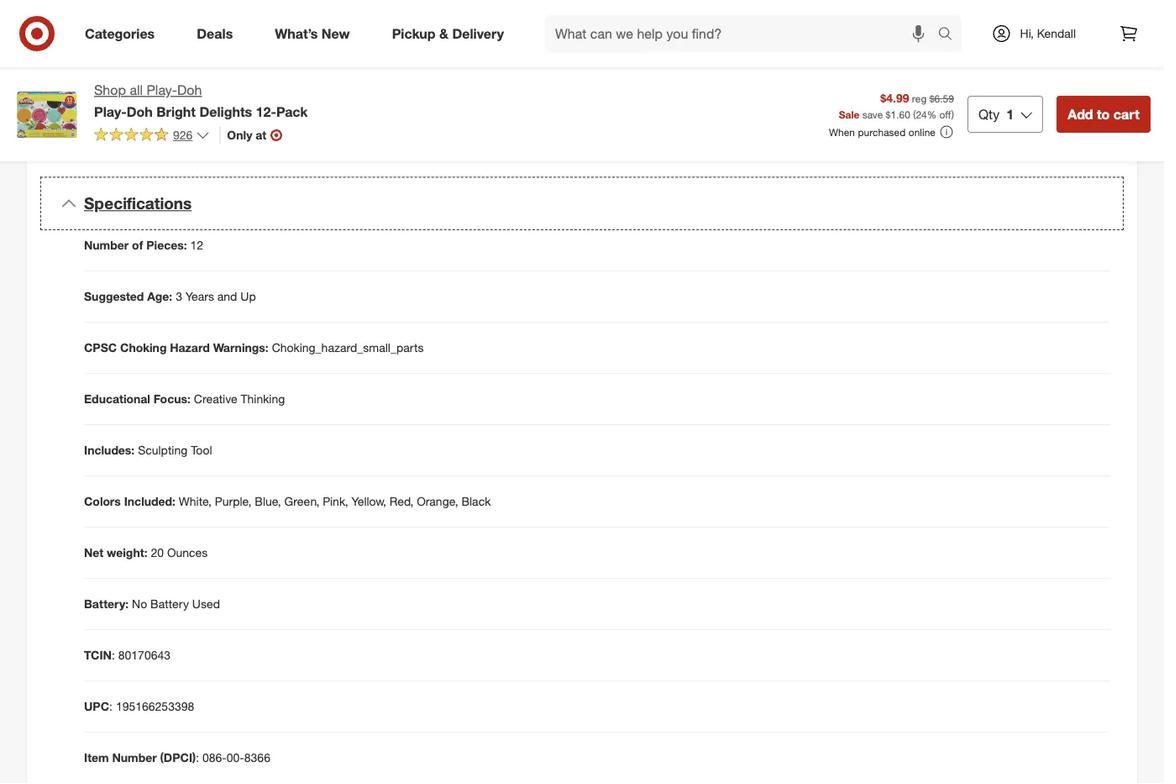 Task type: describe. For each thing, give the bounding box(es) containing it.
what's new
[[275, 25, 350, 42]]

1 vertical spatial 3
[[176, 289, 182, 304]]

toxic
[[169, 9, 194, 23]]

a
[[157, 26, 163, 40]]

086-
[[203, 751, 227, 765]]

2 horizontal spatial cans
[[956, 0, 981, 13]]

great holiday gift: play-doh packs make christmas stocking stuffers for kids! the perfect kids gifts under $5!
[[101, 106, 555, 138]]

3 inside • includes knife, 2 cans of play-doh sparkle compound, and 10 cans of play-doh brand modeling compound (net • ages 3 years and up • product and colors will vary. • compound not intended to be eaten.
[[659, 32, 665, 47]]

• non-toxic. conforms to: astm d-4236. • to clean, allow to dry, then scrape or vacuum. • molded results vary depending on child's age and level of skill.
[[611, 99, 956, 148]]

vary.
[[752, 49, 776, 64]]

educational focus: creative thinking
[[84, 392, 285, 407]]

What can we help you find? suggestions appear below search field
[[545, 15, 943, 52]]

doh inside 2- and 1-ounce play-doh cans: your little creator will have plenty of those oh-so- squishy non-toxic play-doh colors with 8 colors in 2-ounce cans and 4 colors in 1-ounce cans, plus a knife
[[224, 9, 246, 23]]

doh inside original play-doh quality: a favorite since 1956, play-doh modeling compound is made primarily with water, salt, and flour, and goes through vigorous testing so it's always high quality and super fun
[[191, 49, 216, 64]]

1 vertical spatial 1-
[[523, 9, 535, 23]]

image of play-doh bright delights 12-pack image
[[13, 81, 81, 148]]

• to
[[611, 116, 641, 131]]

original
[[101, 49, 156, 64]]

doh up bright
[[177, 82, 202, 98]]

depending
[[735, 133, 792, 148]]

all
[[130, 82, 143, 98]]

primarily
[[134, 66, 179, 81]]

play- up what can we help you find? suggestions appear below search box on the top
[[759, 0, 786, 13]]

$4.99 reg $6.59 sale save $ 1.60 ( 24 % off )
[[839, 90, 955, 121]]

great
[[101, 106, 138, 121]]

colors included: white, purple, blue, green, pink, yellow, red, orange, black
[[84, 494, 491, 509]]

non-
[[144, 9, 169, 23]]

little
[[325, 0, 347, 7]]

choking
[[120, 341, 167, 355]]

high
[[101, 83, 123, 97]]

those
[[488, 0, 517, 7]]

the
[[535, 106, 555, 121]]

used
[[192, 597, 220, 612]]

pink,
[[323, 494, 348, 509]]

kids!
[[507, 106, 532, 121]]

reg
[[912, 92, 927, 105]]

pickup
[[392, 25, 436, 42]]

includes:
[[84, 443, 135, 458]]

1 horizontal spatial cans
[[717, 0, 742, 13]]

2 ounce from the left
[[535, 9, 567, 23]]

make
[[311, 106, 340, 121]]

colors down those
[[475, 9, 508, 23]]

play- inside 2- and 1-ounce play-doh cans: your little creator will have plenty of those oh-so- squishy non-toxic play-doh colors with 8 colors in 2-ounce cans and 4 colors in 1-ounce cans, plus a knife
[[199, 0, 231, 7]]

and inside • non-toxic. conforms to: astm d-4236. • to clean, allow to dry, then scrape or vacuum. • molded results vary depending on child's age and level of skill.
[[870, 133, 890, 148]]

age
[[847, 133, 867, 148]]

play- inside original play-doh quality: a favorite since 1956, play-doh modeling compound is made primarily with water, salt, and flour, and goes through vigorous testing so it's always high quality and super fun
[[391, 49, 418, 64]]

christmas
[[343, 106, 397, 121]]

2- and 1-ounce play-doh cans: your little creator will have plenty of those oh-so- squishy non-toxic play-doh colors with 8 colors in 2-ounce cans and 4 colors in 1-ounce cans, plus a knife
[[101, 0, 567, 40]]

white,
[[179, 494, 212, 509]]

thinking
[[241, 392, 285, 407]]

no
[[132, 597, 147, 612]]

vigorous
[[414, 66, 459, 81]]

and inside 2- and 1-ounce play-doh cans: your little creator will have plenty of those oh-so- squishy non-toxic play-doh colors with 8 colors in 2-ounce cans and 4 colors in 1-ounce cans, plus a knife
[[443, 9, 462, 23]]

qty 1
[[979, 106, 1015, 122]]

upc
[[84, 699, 109, 714]]

under
[[193, 123, 223, 138]]

child's
[[812, 133, 844, 148]]

years
[[186, 289, 214, 304]]

hazard
[[170, 341, 210, 355]]

1 vertical spatial 2-
[[367, 9, 378, 23]]

educational
[[84, 392, 150, 407]]

net weight: 20 ounces
[[84, 546, 208, 560]]

green,
[[285, 494, 320, 509]]

intended
[[711, 66, 758, 81]]

play- up "hi,"
[[998, 0, 1025, 13]]

(net
[[726, 15, 746, 30]]

pieces:
[[146, 238, 187, 253]]

item number (dpci) : 086-00-8366
[[84, 751, 271, 765]]

warnings:
[[213, 341, 269, 355]]

add
[[1068, 106, 1094, 122]]

on
[[795, 133, 809, 148]]

be
[[775, 66, 788, 81]]

doh up "hi,"
[[1025, 0, 1046, 13]]

for
[[490, 106, 504, 121]]

item
[[84, 751, 109, 765]]

since
[[327, 49, 355, 64]]

level
[[893, 133, 917, 148]]

gift:
[[194, 106, 221, 121]]

12
[[190, 238, 203, 253]]

clean,
[[644, 116, 675, 131]]

cans:
[[260, 0, 295, 7]]

doh left 'sparkle'
[[786, 0, 807, 13]]

colors down the little
[[319, 9, 352, 23]]

kendall
[[1038, 26, 1077, 41]]

%
[[928, 108, 937, 121]]

toxic.
[[654, 99, 683, 114]]

hi,
[[1021, 26, 1034, 41]]

• includes knife, 2 cans of play-doh sparkle compound, and 10 cans of play-doh brand modeling compound (net • ages 3 years and up • product and colors will vary. • compound not intended to be eaten.
[[611, 0, 1081, 81]]

super
[[188, 83, 218, 97]]

2 vertical spatial :
[[196, 751, 199, 765]]

quality:
[[220, 49, 271, 64]]

allow
[[678, 116, 705, 131]]

conforms
[[686, 99, 738, 114]]

astm
[[759, 99, 790, 114]]

search
[[931, 27, 971, 43]]

cans inside 2- and 1-ounce play-doh cans: your little creator will have plenty of those oh-so- squishy non-toxic play-doh colors with 8 colors in 2-ounce cans and 4 colors in 1-ounce cans, plus a knife
[[414, 9, 439, 23]]

sculpting
[[138, 443, 188, 458]]

of inside 2- and 1-ounce play-doh cans: your little creator will have plenty of those oh-so- squishy non-toxic play-doh colors with 8 colors in 2-ounce cans and 4 colors in 1-ounce cans, plus a knife
[[474, 0, 484, 7]]

: for upc
[[109, 699, 113, 714]]

play- inside "great holiday gift: play-doh packs make christmas stocking stuffers for kids! the perfect kids gifts under $5!"
[[225, 106, 252, 121]]

add to cart button
[[1057, 96, 1151, 133]]

tcin : 80170643
[[84, 648, 171, 663]]

• molded
[[611, 133, 669, 148]]

0 horizontal spatial 2-
[[101, 0, 112, 7]]

2
[[707, 0, 714, 13]]

to inside • non-toxic. conforms to: astm d-4236. • to clean, allow to dry, then scrape or vacuum. • molded results vary depending on child's age and level of skill.
[[708, 116, 719, 131]]

purple,
[[215, 494, 252, 509]]

choking_hazard_small_parts
[[272, 341, 424, 355]]

delivery
[[452, 25, 504, 42]]

compound,
[[854, 0, 913, 13]]

: for tcin
[[112, 648, 115, 663]]

20
[[151, 546, 164, 560]]

10
[[940, 0, 953, 13]]

• non-
[[611, 99, 654, 114]]

favorite
[[285, 49, 324, 64]]



Task type: locate. For each thing, give the bounding box(es) containing it.
off
[[940, 108, 952, 121]]

play- up perfect
[[94, 103, 127, 120]]

cans up the (net at the right top of page
[[717, 0, 742, 13]]

play- up "deals" on the left top of page
[[199, 0, 231, 7]]

1956,
[[358, 49, 388, 64]]

will up intended
[[732, 49, 749, 64]]

0 vertical spatial :
[[112, 648, 115, 663]]

1.60
[[891, 108, 911, 121]]

1 horizontal spatial to
[[761, 66, 771, 81]]

play- up "deals" on the left top of page
[[197, 9, 224, 23]]

colors
[[249, 9, 281, 23], [319, 9, 352, 23], [475, 9, 508, 23], [697, 49, 729, 64]]

results
[[672, 133, 707, 148]]

doh up "deals" on the left top of page
[[224, 9, 246, 23]]

926 link
[[94, 127, 210, 146]]

0 vertical spatial 1-
[[143, 0, 154, 7]]

doh down all
[[127, 103, 153, 120]]

upc : 195166253398
[[84, 699, 194, 714]]

0 horizontal spatial will
[[390, 0, 407, 7]]

to right the add
[[1098, 106, 1110, 122]]

0 horizontal spatial with
[[182, 66, 204, 81]]

cpsc
[[84, 341, 117, 355]]

ounce down so-
[[535, 9, 567, 23]]

tool
[[191, 443, 212, 458]]

testing
[[462, 66, 498, 81]]

cart
[[1114, 106, 1140, 122]]

bright
[[157, 103, 196, 120]]

number right item
[[112, 751, 157, 765]]

with inside original play-doh quality: a favorite since 1956, play-doh modeling compound is made primarily with water, salt, and flour, and goes through vigorous testing so it's always high quality and super fun
[[182, 66, 204, 81]]

to left be
[[761, 66, 771, 81]]

specifications button
[[40, 177, 1124, 230]]

will
[[390, 0, 407, 7], [732, 49, 749, 64]]

brand
[[1050, 0, 1081, 13]]

with left 8
[[284, 9, 306, 23]]

compound
[[663, 15, 722, 30]]

ounce up pickup
[[378, 9, 411, 23]]

926
[[173, 128, 193, 142]]

what's
[[275, 25, 318, 42]]

quality
[[127, 83, 161, 97]]

dry,
[[722, 116, 741, 131]]

cans right 10
[[956, 0, 981, 13]]

up
[[241, 289, 256, 304]]

black
[[462, 494, 491, 509]]

it's
[[517, 66, 531, 81]]

shop all play-doh play-doh bright delights 12-pack
[[94, 82, 308, 120]]

doh up at
[[252, 106, 273, 121]]

of up the (net at the right top of page
[[745, 0, 755, 13]]

0 horizontal spatial 1-
[[143, 0, 154, 7]]

doh
[[231, 0, 257, 7], [191, 49, 216, 64]]

play- down knife
[[159, 49, 191, 64]]

1 horizontal spatial will
[[732, 49, 749, 64]]

1 vertical spatial :
[[109, 699, 113, 714]]

0 vertical spatial 2-
[[101, 0, 112, 7]]

0 horizontal spatial play-
[[159, 49, 191, 64]]

ounces
[[167, 546, 208, 560]]

play-
[[759, 0, 786, 13], [998, 0, 1025, 13], [197, 9, 224, 23], [391, 49, 418, 64], [147, 82, 177, 98], [94, 103, 127, 120], [225, 106, 252, 121]]

with up super
[[182, 66, 204, 81]]

net
[[84, 546, 104, 560]]

cans,
[[101, 26, 129, 40]]

80170643
[[118, 648, 171, 663]]

1- down oh-
[[523, 9, 535, 23]]

to inside button
[[1098, 106, 1110, 122]]

creator
[[350, 0, 387, 7]]

0 vertical spatial doh
[[231, 0, 257, 7]]

purchased
[[858, 126, 906, 138]]

at
[[256, 128, 267, 142]]

of right 10
[[984, 0, 995, 13]]

1 horizontal spatial 1-
[[523, 9, 535, 23]]

of left skill. at the right of page
[[920, 133, 930, 148]]

1 vertical spatial will
[[732, 49, 749, 64]]

play- inside 2- and 1-ounce play-doh cans: your little creator will have plenty of those oh-so- squishy non-toxic play-doh colors with 8 colors in 2-ounce cans and 4 colors in 1-ounce cans, plus a knife
[[197, 9, 224, 23]]

vacuum.
[[824, 116, 868, 131]]

colors down cans: on the top left of page
[[249, 9, 281, 23]]

flour,
[[289, 66, 314, 81]]

play- up through
[[391, 49, 418, 64]]

search button
[[931, 15, 971, 55]]

1 horizontal spatial doh
[[231, 0, 257, 7]]

in down creator
[[355, 9, 364, 23]]

always
[[535, 66, 570, 81]]

: left 195166253398
[[109, 699, 113, 714]]

2- up squishy
[[101, 0, 112, 7]]

0 vertical spatial 3
[[659, 32, 665, 47]]

1 horizontal spatial play-
[[199, 0, 231, 7]]

to down conforms
[[708, 116, 719, 131]]

includes: sculpting tool
[[84, 443, 212, 458]]

doh inside "great holiday gift: play-doh packs make christmas stocking stuffers for kids! the perfect kids gifts under $5!"
[[252, 106, 273, 121]]

0 horizontal spatial 3
[[176, 289, 182, 304]]

00-
[[227, 751, 244, 765]]

1 ounce from the left
[[378, 9, 411, 23]]

: left 086-
[[196, 751, 199, 765]]

1 horizontal spatial 3
[[659, 32, 665, 47]]

doh inside 2- and 1-ounce play-doh cans: your little creator will have plenty of those oh-so- squishy non-toxic play-doh colors with 8 colors in 2-ounce cans and 4 colors in 1-ounce cans, plus a knife
[[231, 0, 257, 7]]

doh inside original play-doh quality: a favorite since 1956, play-doh modeling compound is made primarily with water, salt, and flour, and goes through vigorous testing so it's always high quality and super fun
[[418, 49, 439, 64]]

when
[[829, 126, 856, 138]]

of left those
[[474, 0, 484, 7]]

will left have
[[390, 0, 407, 7]]

colors inside • includes knife, 2 cans of play-doh sparkle compound, and 10 cans of play-doh brand modeling compound (net • ages 3 years and up • product and colors will vary. • compound not intended to be eaten.
[[697, 49, 729, 64]]

2-
[[101, 0, 112, 7], [367, 9, 378, 23]]

of
[[474, 0, 484, 7], [745, 0, 755, 13], [984, 0, 995, 13], [920, 133, 930, 148], [132, 238, 143, 253]]

2 in from the left
[[511, 9, 520, 23]]

0 horizontal spatial doh
[[191, 49, 216, 64]]

sparkle
[[810, 0, 851, 13]]

1 vertical spatial with
[[182, 66, 204, 81]]

will inside 2- and 1-ounce play-doh cans: your little creator will have plenty of those oh-so- squishy non-toxic play-doh colors with 8 colors in 2-ounce cans and 4 colors in 1-ounce cans, plus a knife
[[390, 0, 407, 7]]

perfect
[[101, 123, 139, 138]]

battery: no battery used
[[84, 597, 220, 612]]

qty
[[979, 106, 1000, 122]]

gifts
[[167, 123, 190, 138]]

salt,
[[242, 66, 263, 81]]

have
[[410, 0, 435, 7]]

0 horizontal spatial cans
[[414, 9, 439, 23]]

)
[[952, 108, 955, 121]]

doh up vigorous
[[418, 49, 439, 64]]

1 horizontal spatial in
[[511, 9, 520, 23]]

doh down "deals" on the left top of page
[[191, 49, 216, 64]]

195166253398
[[116, 699, 194, 714]]

of left pieces:
[[132, 238, 143, 253]]

play- up $5!
[[225, 106, 252, 121]]

3 left years
[[659, 32, 665, 47]]

number
[[84, 238, 129, 253], [112, 751, 157, 765]]

hi, kendall
[[1021, 26, 1077, 41]]

plus
[[132, 26, 154, 40]]

3 right age:
[[176, 289, 182, 304]]

8366
[[244, 751, 271, 765]]

then
[[744, 116, 767, 131]]

to inside • includes knife, 2 cans of play-doh sparkle compound, and 10 cans of play-doh brand modeling compound (net • ages 3 years and up • product and colors will vary. • compound not intended to be eaten.
[[761, 66, 771, 81]]

• compound
[[611, 66, 688, 81]]

knife,
[[676, 0, 704, 13]]

vary
[[710, 133, 732, 148]]

1 in from the left
[[355, 9, 364, 23]]

2- down creator
[[367, 9, 378, 23]]

0 horizontal spatial to
[[708, 116, 719, 131]]

holiday
[[141, 106, 191, 121]]

to
[[761, 66, 771, 81], [1098, 106, 1110, 122], [708, 116, 719, 131]]

cans down have
[[414, 9, 439, 23]]

of inside • non-toxic. conforms to: astm d-4236. • to clean, allow to dry, then scrape or vacuum. • molded results vary depending on child's age and level of skill.
[[920, 133, 930, 148]]

$5!
[[227, 123, 242, 138]]

1 horizontal spatial with
[[284, 9, 306, 23]]

deals
[[197, 25, 233, 42]]

in down those
[[511, 9, 520, 23]]

2 horizontal spatial to
[[1098, 106, 1110, 122]]

included:
[[124, 494, 176, 509]]

0 vertical spatial play-
[[199, 0, 231, 7]]

oh-
[[520, 0, 538, 7]]

play- inside original play-doh quality: a favorite since 1956, play-doh modeling compound is made primarily with water, salt, and flour, and goes through vigorous testing so it's always high quality and super fun
[[159, 49, 191, 64]]

4
[[466, 9, 472, 23]]

only
[[227, 128, 252, 142]]

4236.
[[807, 99, 836, 114]]

doh left cans: on the top left of page
[[231, 0, 257, 7]]

12-
[[256, 103, 276, 120]]

1- up non-
[[143, 0, 154, 7]]

24
[[916, 108, 928, 121]]

colors up the "not"
[[697, 49, 729, 64]]

1 horizontal spatial 2-
[[367, 9, 378, 23]]

0 vertical spatial will
[[390, 0, 407, 7]]

will inside • includes knife, 2 cans of play-doh sparkle compound, and 10 cans of play-doh brand modeling compound (net • ages 3 years and up • product and colors will vary. • compound not intended to be eaten.
[[732, 49, 749, 64]]

1 vertical spatial doh
[[191, 49, 216, 64]]

with inside 2- and 1-ounce play-doh cans: your little creator will have plenty of those oh-so- squishy non-toxic play-doh colors with 8 colors in 2-ounce cans and 4 colors in 1-ounce cans, plus a knife
[[284, 9, 306, 23]]

shop
[[94, 82, 126, 98]]

specifications
[[84, 194, 192, 213]]

0 horizontal spatial in
[[355, 9, 364, 23]]

years
[[668, 32, 697, 47]]

: left 80170643
[[112, 648, 115, 663]]

ounce
[[154, 0, 196, 7]]

0 vertical spatial with
[[284, 9, 306, 23]]

(dpci)
[[160, 751, 196, 765]]

1 vertical spatial play-
[[159, 49, 191, 64]]

1 horizontal spatial ounce
[[535, 9, 567, 23]]

kids
[[142, 123, 164, 138]]

number up suggested
[[84, 238, 129, 253]]

modeling
[[611, 15, 660, 30]]

0 horizontal spatial ounce
[[378, 9, 411, 23]]

eaten.
[[792, 66, 824, 81]]

play- down primarily on the top
[[147, 82, 177, 98]]

1 vertical spatial number
[[112, 751, 157, 765]]

so
[[501, 66, 514, 81]]

and
[[917, 0, 937, 13], [443, 9, 462, 23], [700, 32, 720, 47], [673, 49, 693, 64], [266, 66, 286, 81], [318, 66, 338, 81], [165, 83, 184, 97], [870, 133, 890, 148], [217, 289, 237, 304]]

0 vertical spatial number
[[84, 238, 129, 253]]



Task type: vqa. For each thing, say whether or not it's contained in the screenshot.


